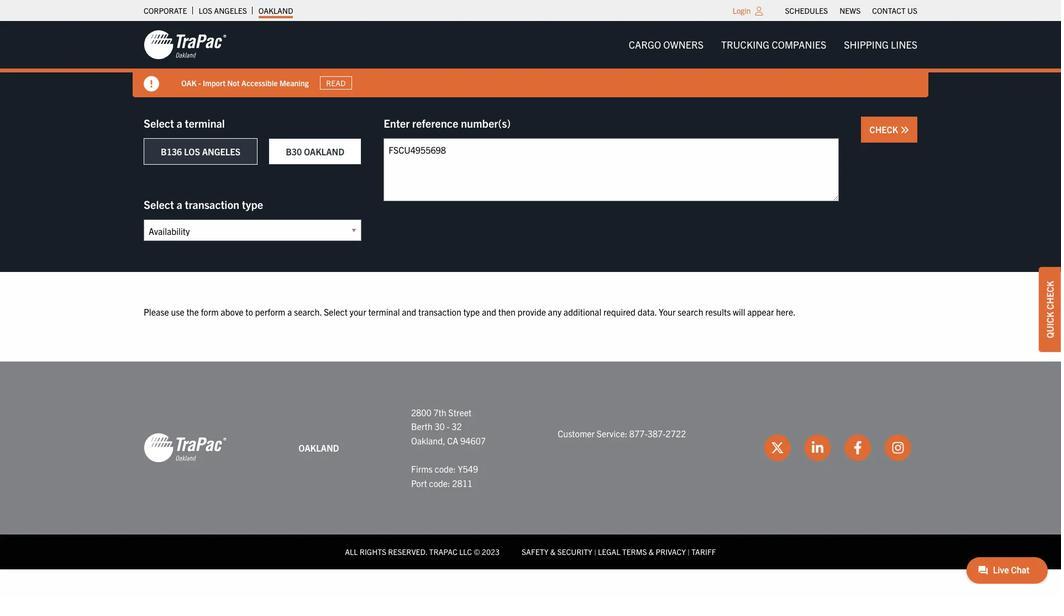 Task type: locate. For each thing, give the bounding box(es) containing it.
oakland image inside banner
[[144, 29, 227, 60]]

2 vertical spatial a
[[288, 306, 292, 317]]

all rights reserved. trapac llc © 2023
[[345, 547, 500, 557]]

import
[[203, 78, 226, 88]]

1 vertical spatial angeles
[[202, 146, 241, 157]]

| left tariff
[[688, 547, 690, 557]]

menu bar up shipping
[[780, 3, 924, 18]]

a left 'search.'
[[288, 306, 292, 317]]

schedules
[[785, 6, 828, 15]]

check button
[[862, 117, 918, 143]]

login link
[[733, 6, 751, 15]]

angeles left oakland link
[[214, 6, 247, 15]]

additional
[[564, 306, 602, 317]]

0 horizontal spatial and
[[402, 306, 417, 317]]

1 vertical spatial oakland
[[304, 146, 345, 157]]

1 horizontal spatial &
[[649, 547, 654, 557]]

2 vertical spatial select
[[324, 306, 348, 317]]

menu bar containing schedules
[[780, 3, 924, 18]]

terminal up the b136 los angeles
[[185, 116, 225, 130]]

terminal right your
[[368, 306, 400, 317]]

street
[[449, 407, 472, 418]]

ca
[[448, 435, 459, 446]]

0 vertical spatial select
[[144, 116, 174, 130]]

the
[[187, 306, 199, 317]]

terms
[[623, 547, 647, 557]]

code: right port at the left bottom
[[429, 478, 450, 489]]

-
[[198, 78, 201, 88], [447, 421, 450, 432]]

will
[[733, 306, 746, 317]]

387-
[[648, 428, 666, 439]]

- right oak
[[198, 78, 201, 88]]

b136 los angeles
[[161, 146, 241, 157]]

1 horizontal spatial solid image
[[901, 126, 910, 134]]

shipping lines link
[[836, 34, 927, 56]]

customer
[[558, 428, 595, 439]]

0 vertical spatial a
[[177, 116, 182, 130]]

code: up 2811
[[435, 463, 456, 474]]

solid image
[[144, 76, 159, 92], [901, 126, 910, 134]]

check inside button
[[870, 124, 901, 135]]

select
[[144, 116, 174, 130], [144, 197, 174, 211], [324, 306, 348, 317]]

los right b136
[[184, 146, 200, 157]]

los angeles
[[199, 6, 247, 15]]

1 horizontal spatial terminal
[[368, 306, 400, 317]]

oakland image inside footer
[[144, 433, 227, 464]]

- right the 30
[[447, 421, 450, 432]]

|
[[594, 547, 597, 557], [688, 547, 690, 557]]

0 horizontal spatial check
[[870, 124, 901, 135]]

0 horizontal spatial -
[[198, 78, 201, 88]]

0 horizontal spatial terminal
[[185, 116, 225, 130]]

1 horizontal spatial type
[[464, 306, 480, 317]]

reserved.
[[388, 547, 428, 557]]

safety & security | legal terms & privacy | tariff
[[522, 547, 716, 557]]

1 horizontal spatial check
[[1045, 281, 1056, 310]]

all
[[345, 547, 358, 557]]

1 oakland image from the top
[[144, 29, 227, 60]]

select up b136
[[144, 116, 174, 130]]

your
[[659, 306, 676, 317]]

any
[[548, 306, 562, 317]]

here.
[[776, 306, 796, 317]]

Enter reference number(s) text field
[[384, 138, 840, 201]]

1 vertical spatial menu bar
[[620, 34, 927, 56]]

menu bar
[[780, 3, 924, 18], [620, 34, 927, 56]]

firms code:  y549 port code:  2811
[[411, 463, 478, 489]]

oak
[[181, 78, 197, 88]]

0 vertical spatial terminal
[[185, 116, 225, 130]]

number(s)
[[461, 116, 511, 130]]

1 horizontal spatial -
[[447, 421, 450, 432]]

cargo owners
[[629, 38, 704, 51]]

to
[[246, 306, 253, 317]]

0 horizontal spatial solid image
[[144, 76, 159, 92]]

a down b136
[[177, 197, 182, 211]]

and right your
[[402, 306, 417, 317]]

quick check link
[[1040, 267, 1062, 352]]

safety & security link
[[522, 547, 593, 557]]

0 horizontal spatial &
[[551, 547, 556, 557]]

1 vertical spatial solid image
[[901, 126, 910, 134]]

a up b136
[[177, 116, 182, 130]]

lines
[[891, 38, 918, 51]]

0 vertical spatial solid image
[[144, 76, 159, 92]]

& right terms
[[649, 547, 654, 557]]

0 vertical spatial -
[[198, 78, 201, 88]]

owners
[[664, 38, 704, 51]]

select left your
[[324, 306, 348, 317]]

0 vertical spatial check
[[870, 124, 901, 135]]

search.
[[294, 306, 322, 317]]

94607
[[461, 435, 486, 446]]

0 vertical spatial menu bar
[[780, 3, 924, 18]]

0 horizontal spatial |
[[594, 547, 597, 557]]

7th
[[434, 407, 447, 418]]

please
[[144, 306, 169, 317]]

and
[[402, 306, 417, 317], [482, 306, 497, 317]]

2 & from the left
[[649, 547, 654, 557]]

oakland image
[[144, 29, 227, 60], [144, 433, 227, 464]]

&
[[551, 547, 556, 557], [649, 547, 654, 557]]

2 oakland image from the top
[[144, 433, 227, 464]]

menu bar containing cargo owners
[[620, 34, 927, 56]]

0 vertical spatial code:
[[435, 463, 456, 474]]

oak - import not accessible meaning
[[181, 78, 309, 88]]

0 vertical spatial oakland
[[259, 6, 293, 15]]

corporate
[[144, 6, 187, 15]]

oakland inside footer
[[299, 442, 339, 453]]

| left legal
[[594, 547, 597, 557]]

and left 'then'
[[482, 306, 497, 317]]

0 vertical spatial los
[[199, 6, 212, 15]]

check
[[870, 124, 901, 135], [1045, 281, 1056, 310]]

0 vertical spatial oakland image
[[144, 29, 227, 60]]

1 horizontal spatial and
[[482, 306, 497, 317]]

& right safety
[[551, 547, 556, 557]]

code:
[[435, 463, 456, 474], [429, 478, 450, 489]]

1 vertical spatial select
[[144, 197, 174, 211]]

banner
[[0, 21, 1062, 97]]

footer
[[0, 361, 1062, 569]]

menu bar down light image
[[620, 34, 927, 56]]

32
[[452, 421, 462, 432]]

news link
[[840, 3, 861, 18]]

1 horizontal spatial |
[[688, 547, 690, 557]]

1 vertical spatial transaction
[[419, 306, 462, 317]]

schedules link
[[785, 3, 828, 18]]

login
[[733, 6, 751, 15]]

port
[[411, 478, 427, 489]]

1 vertical spatial oakland image
[[144, 433, 227, 464]]

1 horizontal spatial transaction
[[419, 306, 462, 317]]

select down b136
[[144, 197, 174, 211]]

los
[[199, 6, 212, 15], [184, 146, 200, 157]]

perform
[[255, 306, 286, 317]]

0 horizontal spatial transaction
[[185, 197, 240, 211]]

0 horizontal spatial type
[[242, 197, 263, 211]]

0 vertical spatial transaction
[[185, 197, 240, 211]]

angeles
[[214, 6, 247, 15], [202, 146, 241, 157]]

a
[[177, 116, 182, 130], [177, 197, 182, 211], [288, 306, 292, 317]]

not
[[227, 78, 240, 88]]

angeles down select a terminal
[[202, 146, 241, 157]]

type
[[242, 197, 263, 211], [464, 306, 480, 317]]

transaction
[[185, 197, 240, 211], [419, 306, 462, 317]]

trucking companies link
[[713, 34, 836, 56]]

oakland image for banner containing cargo owners
[[144, 29, 227, 60]]

1 vertical spatial a
[[177, 197, 182, 211]]

quick check
[[1045, 281, 1056, 338]]

solid image inside check button
[[901, 126, 910, 134]]

1 | from the left
[[594, 547, 597, 557]]

1 vertical spatial type
[[464, 306, 480, 317]]

companies
[[772, 38, 827, 51]]

los right corporate link
[[199, 6, 212, 15]]

1 vertical spatial -
[[447, 421, 450, 432]]

2 | from the left
[[688, 547, 690, 557]]

2 vertical spatial oakland
[[299, 442, 339, 453]]

security
[[558, 547, 593, 557]]



Task type: describe. For each thing, give the bounding box(es) containing it.
banner containing cargo owners
[[0, 21, 1062, 97]]

above
[[221, 306, 244, 317]]

0 vertical spatial angeles
[[214, 6, 247, 15]]

enter reference number(s)
[[384, 116, 511, 130]]

read link
[[320, 76, 352, 90]]

2800
[[411, 407, 432, 418]]

cargo
[[629, 38, 661, 51]]

service:
[[597, 428, 628, 439]]

select a transaction type
[[144, 197, 263, 211]]

2023
[[482, 547, 500, 557]]

tariff link
[[692, 547, 716, 557]]

oakland,
[[411, 435, 445, 446]]

safety
[[522, 547, 549, 557]]

form
[[201, 306, 219, 317]]

1 vertical spatial code:
[[429, 478, 450, 489]]

required
[[604, 306, 636, 317]]

search
[[678, 306, 704, 317]]

1 vertical spatial check
[[1045, 281, 1056, 310]]

select for select a terminal
[[144, 116, 174, 130]]

b30
[[286, 146, 302, 157]]

2 and from the left
[[482, 306, 497, 317]]

1 vertical spatial los
[[184, 146, 200, 157]]

enter
[[384, 116, 410, 130]]

2800 7th street berth 30 - 32 oakland, ca 94607
[[411, 407, 486, 446]]

llc
[[459, 547, 472, 557]]

then
[[499, 306, 516, 317]]

trucking companies
[[722, 38, 827, 51]]

legal
[[598, 547, 621, 557]]

provide
[[518, 306, 546, 317]]

use
[[171, 306, 185, 317]]

1 and from the left
[[402, 306, 417, 317]]

trapac
[[429, 547, 458, 557]]

30
[[435, 421, 445, 432]]

0 vertical spatial type
[[242, 197, 263, 211]]

data.
[[638, 306, 657, 317]]

b136
[[161, 146, 182, 157]]

877-
[[630, 428, 648, 439]]

- inside '2800 7th street berth 30 - 32 oakland, ca 94607'
[[447, 421, 450, 432]]

reference
[[412, 116, 459, 130]]

accessible
[[242, 78, 278, 88]]

select a terminal
[[144, 116, 225, 130]]

your
[[350, 306, 366, 317]]

2811
[[452, 478, 473, 489]]

firms
[[411, 463, 433, 474]]

shipping
[[844, 38, 889, 51]]

contact us link
[[873, 3, 918, 18]]

footer containing 2800 7th street
[[0, 361, 1062, 569]]

privacy
[[656, 547, 686, 557]]

appear
[[748, 306, 774, 317]]

us
[[908, 6, 918, 15]]

contact
[[873, 6, 906, 15]]

read
[[326, 78, 346, 88]]

1 & from the left
[[551, 547, 556, 557]]

y549
[[458, 463, 478, 474]]

a for transaction
[[177, 197, 182, 211]]

a for terminal
[[177, 116, 182, 130]]

trucking
[[722, 38, 770, 51]]

light image
[[756, 7, 763, 15]]

rights
[[360, 547, 387, 557]]

corporate link
[[144, 3, 187, 18]]

quick
[[1045, 312, 1056, 338]]

news
[[840, 6, 861, 15]]

cargo owners link
[[620, 34, 713, 56]]

customer service: 877-387-2722
[[558, 428, 686, 439]]

1 vertical spatial terminal
[[368, 306, 400, 317]]

2722
[[666, 428, 686, 439]]

please use the form above to perform a search. select your terminal and transaction type and then provide any additional required data. your search results will appear here.
[[144, 306, 796, 317]]

oakland image for footer containing 2800 7th street
[[144, 433, 227, 464]]

©
[[474, 547, 480, 557]]

b30 oakland
[[286, 146, 345, 157]]

los angeles link
[[199, 3, 247, 18]]

contact us
[[873, 6, 918, 15]]

select for select a transaction type
[[144, 197, 174, 211]]

tariff
[[692, 547, 716, 557]]

berth
[[411, 421, 433, 432]]

meaning
[[280, 78, 309, 88]]

oakland link
[[259, 3, 293, 18]]

shipping lines
[[844, 38, 918, 51]]

results
[[706, 306, 731, 317]]



Task type: vqa. For each thing, say whether or not it's contained in the screenshot.
2023
yes



